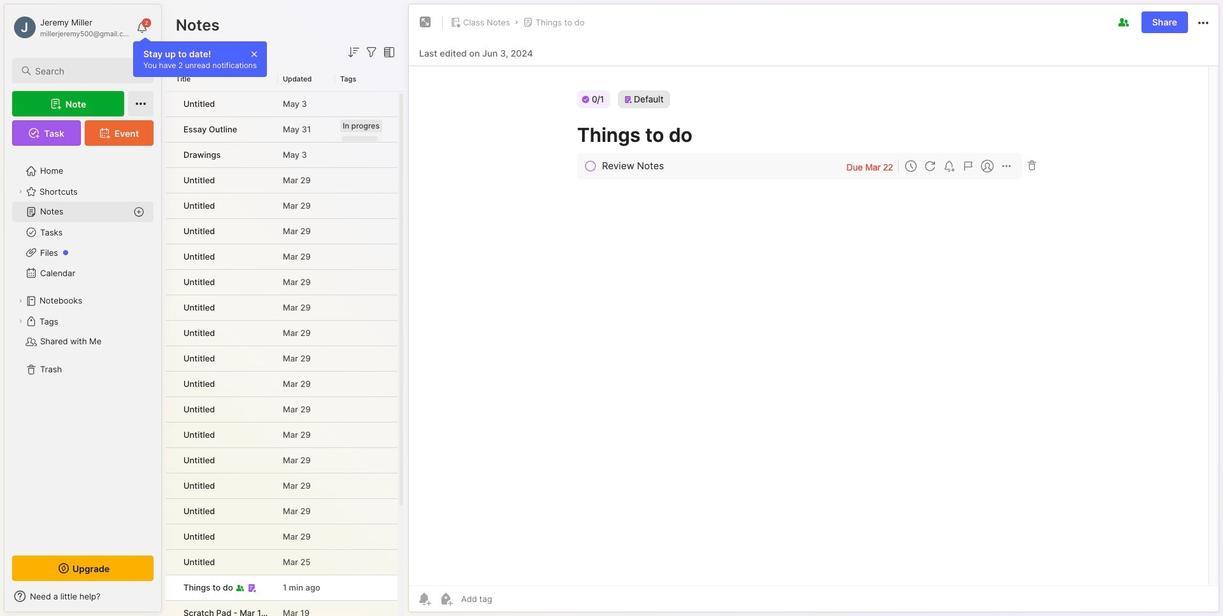 Task type: describe. For each thing, give the bounding box(es) containing it.
add tag image
[[438, 592, 454, 607]]

2 cell from the top
[[166, 117, 176, 142]]

15 cell from the top
[[166, 449, 176, 473]]

add filters image
[[364, 45, 379, 60]]

10 cell from the top
[[166, 321, 176, 346]]

13 cell from the top
[[166, 398, 176, 422]]

note window element
[[408, 4, 1220, 616]]

5 cell from the top
[[166, 194, 176, 219]]

none search field inside main element
[[35, 63, 142, 78]]

20 cell from the top
[[166, 576, 176, 601]]

3 cell from the top
[[166, 143, 176, 168]]

WHAT'S NEW field
[[4, 587, 161, 607]]

17 cell from the top
[[166, 500, 176, 524]]

Search text field
[[35, 65, 142, 77]]

Add tag field
[[460, 594, 556, 605]]

4 cell from the top
[[166, 168, 176, 193]]

11 cell from the top
[[166, 347, 176, 372]]

add a reminder image
[[417, 592, 432, 607]]

Note Editor text field
[[409, 66, 1219, 586]]

9 cell from the top
[[166, 296, 176, 321]]

more actions image
[[1196, 15, 1211, 30]]

Account field
[[12, 15, 130, 40]]



Task type: locate. For each thing, give the bounding box(es) containing it.
6 cell from the top
[[166, 219, 176, 244]]

expand note image
[[418, 15, 433, 30]]

14 cell from the top
[[166, 423, 176, 448]]

18 cell from the top
[[166, 525, 176, 550]]

row group
[[166, 92, 398, 617]]

Add filters field
[[364, 45, 379, 60]]

tooltip
[[133, 37, 267, 77]]

click to collapse image
[[161, 593, 170, 609]]

cell
[[166, 92, 176, 117], [166, 117, 176, 142], [166, 143, 176, 168], [166, 168, 176, 193], [166, 194, 176, 219], [166, 219, 176, 244], [166, 245, 176, 270], [166, 270, 176, 295], [166, 296, 176, 321], [166, 321, 176, 346], [166, 347, 176, 372], [166, 372, 176, 397], [166, 398, 176, 422], [166, 423, 176, 448], [166, 449, 176, 473], [166, 474, 176, 499], [166, 500, 176, 524], [166, 525, 176, 550], [166, 551, 176, 575], [166, 576, 176, 601], [166, 602, 176, 617]]

21 cell from the top
[[166, 602, 176, 617]]

12 cell from the top
[[166, 372, 176, 397]]

1 cell from the top
[[166, 92, 176, 117]]

expand notebooks image
[[17, 298, 24, 305]]

tree inside main element
[[4, 154, 161, 545]]

expand tags image
[[17, 318, 24, 326]]

tree
[[4, 154, 161, 545]]

main element
[[0, 0, 166, 617]]

7 cell from the top
[[166, 245, 176, 270]]

19 cell from the top
[[166, 551, 176, 575]]

Sort options field
[[346, 45, 361, 60]]

16 cell from the top
[[166, 474, 176, 499]]

8 cell from the top
[[166, 270, 176, 295]]

None search field
[[35, 63, 142, 78]]

View options field
[[379, 45, 397, 60]]

More actions field
[[1196, 14, 1211, 30]]



Task type: vqa. For each thing, say whether or not it's contained in the screenshot.
future
no



